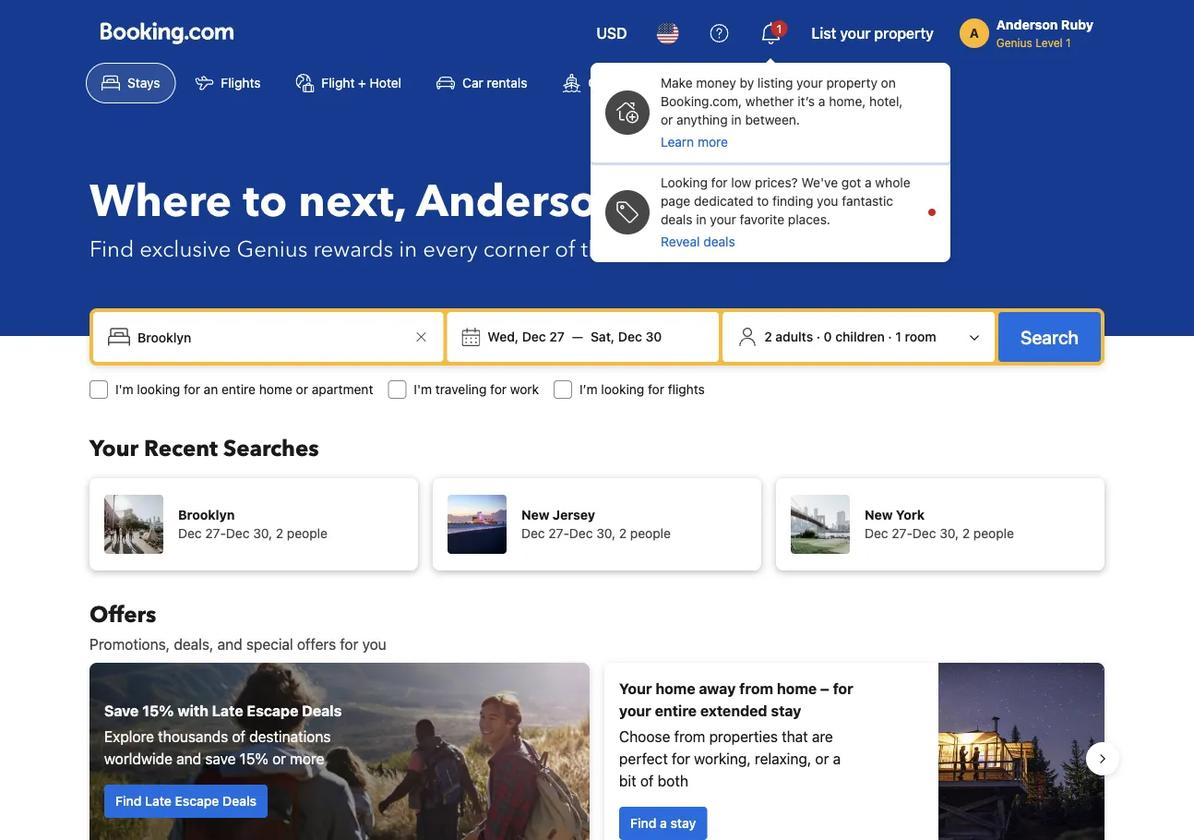Task type: locate. For each thing, give the bounding box(es) containing it.
2 inside dropdown button
[[765, 329, 772, 344]]

late
[[212, 702, 243, 720], [145, 793, 172, 809]]

looking left an
[[137, 382, 180, 397]]

i'm looking for flights
[[580, 382, 705, 397]]

in down dedicated
[[696, 212, 707, 227]]

new left jersey
[[522, 507, 550, 523]]

more down anything
[[698, 134, 728, 150]]

27- inside new jersey dec 27-dec 30, 2 people
[[549, 526, 570, 541]]

27- down york
[[892, 526, 913, 541]]

home
[[259, 382, 293, 397], [656, 680, 696, 697], [777, 680, 817, 697]]

· right children
[[888, 329, 892, 344]]

1 vertical spatial find
[[115, 793, 142, 809]]

1 horizontal spatial stay
[[771, 702, 802, 720]]

flight + hotel link
[[280, 63, 417, 103]]

promotions,
[[90, 636, 170, 653]]

3 people from the left
[[974, 526, 1014, 541]]

of inside the your home away from home – for your entire extended stay choose from properties that are perfect for working, relaxing, or a bit of both
[[641, 772, 654, 790]]

in left every
[[399, 234, 417, 264]]

deals up the destinations
[[302, 702, 342, 720]]

your up it's
[[797, 75, 823, 90]]

1 vertical spatial property
[[827, 75, 878, 90]]

2 vertical spatial 1
[[896, 329, 902, 344]]

2 horizontal spatial of
[[641, 772, 654, 790]]

your down dedicated
[[710, 212, 737, 227]]

to
[[243, 172, 287, 232], [757, 193, 769, 209]]

2 30, from the left
[[597, 526, 616, 541]]

you down we've
[[817, 193, 839, 209]]

hotel,
[[870, 94, 903, 109]]

2 horizontal spatial in
[[731, 112, 742, 127]]

2 horizontal spatial 30,
[[940, 526, 959, 541]]

0 horizontal spatial stay
[[671, 816, 696, 831]]

0 vertical spatial genius
[[997, 36, 1033, 49]]

of right bit
[[641, 772, 654, 790]]

1 horizontal spatial of
[[555, 234, 576, 264]]

1 horizontal spatial ·
[[888, 329, 892, 344]]

entire right an
[[222, 382, 256, 397]]

1 vertical spatial genius
[[237, 234, 308, 264]]

looking right i'm
[[601, 382, 645, 397]]

genius left rewards
[[237, 234, 308, 264]]

1 30, from the left
[[253, 526, 272, 541]]

recent
[[144, 433, 218, 464]]

you right offers
[[362, 636, 387, 653]]

i'm
[[115, 382, 134, 397], [414, 382, 432, 397]]

0 horizontal spatial your
[[90, 433, 138, 464]]

1 horizontal spatial and
[[217, 636, 242, 653]]

by
[[740, 75, 754, 90]]

1 vertical spatial from
[[674, 728, 706, 745]]

1 vertical spatial 1
[[1066, 36, 1071, 49]]

1 vertical spatial more
[[290, 750, 324, 768]]

late down the worldwide
[[145, 793, 172, 809]]

perfect
[[619, 750, 668, 768]]

1 horizontal spatial 30,
[[597, 526, 616, 541]]

your account menu anderson ruby genius level 1 element
[[960, 8, 1101, 51]]

booking.com,
[[661, 94, 742, 109]]

0 horizontal spatial i'm
[[115, 382, 134, 397]]

0 vertical spatial more
[[698, 134, 728, 150]]

region
[[75, 655, 1120, 840]]

1 vertical spatial you
[[362, 636, 387, 653]]

1 button
[[749, 11, 793, 55]]

2 horizontal spatial people
[[974, 526, 1014, 541]]

property inside list your property link
[[875, 24, 934, 42]]

york
[[896, 507, 925, 523]]

deals right reveal
[[704, 234, 735, 249]]

0 horizontal spatial 30,
[[253, 526, 272, 541]]

looking
[[137, 382, 180, 397], [601, 382, 645, 397]]

attractions link
[[653, 63, 775, 103]]

your left 'recent'
[[90, 433, 138, 464]]

i'm left an
[[115, 382, 134, 397]]

1 horizontal spatial people
[[630, 526, 671, 541]]

or up learn
[[661, 112, 673, 127]]

0 vertical spatial and
[[217, 636, 242, 653]]

for right offers
[[340, 636, 359, 653]]

entire up choose
[[655, 702, 697, 720]]

home left – in the right of the page
[[777, 680, 817, 697]]

traveling
[[436, 382, 487, 397]]

1
[[777, 22, 782, 35], [1066, 36, 1071, 49], [896, 329, 902, 344]]

to inside looking for low prices? we've got a whole page dedicated to finding you fantastic deals in your favorite places. reveal deals
[[757, 193, 769, 209]]

1 looking from the left
[[137, 382, 180, 397]]

a right got
[[865, 175, 872, 190]]

and
[[217, 636, 242, 653], [176, 750, 201, 768]]

to up favorite
[[757, 193, 769, 209]]

Where are you going? field
[[130, 320, 410, 354]]

0 vertical spatial deals
[[661, 212, 693, 227]]

in
[[731, 112, 742, 127], [696, 212, 707, 227], [399, 234, 417, 264]]

from up the extended
[[740, 680, 774, 697]]

choose
[[619, 728, 671, 745]]

your inside the your home away from home – for your entire extended stay choose from properties that are perfect for working, relaxing, or a bit of both
[[619, 680, 652, 697]]

1 horizontal spatial your
[[619, 680, 652, 697]]

0 vertical spatial entire
[[222, 382, 256, 397]]

a photo of a couple standing in front of a cabin in a forest at night image
[[939, 663, 1105, 840]]

1 horizontal spatial home
[[656, 680, 696, 697]]

more
[[698, 134, 728, 150], [290, 750, 324, 768]]

between.
[[745, 112, 800, 127]]

0 horizontal spatial more
[[290, 750, 324, 768]]

new for new york
[[865, 507, 893, 523]]

property up home,
[[827, 75, 878, 90]]

0 horizontal spatial looking
[[137, 382, 180, 397]]

page
[[661, 193, 691, 209]]

1 27- from the left
[[205, 526, 226, 541]]

people inside "new york dec 27-dec 30, 2 people"
[[974, 526, 1014, 541]]

30, inside new jersey dec 27-dec 30, 2 people
[[597, 526, 616, 541]]

and inside offers promotions, deals, and special offers for you
[[217, 636, 242, 653]]

2 new from the left
[[865, 507, 893, 523]]

low
[[731, 175, 752, 190]]

30, inside "new york dec 27-dec 30, 2 people"
[[940, 526, 959, 541]]

escape up the destinations
[[247, 702, 299, 720]]

1 vertical spatial deals
[[704, 234, 735, 249]]

1 vertical spatial and
[[176, 750, 201, 768]]

i'm for i'm looking for an entire home or apartment
[[115, 382, 134, 397]]

1 horizontal spatial to
[[757, 193, 769, 209]]

0 horizontal spatial 15%
[[142, 702, 174, 720]]

1 left room
[[896, 329, 902, 344]]

from
[[740, 680, 774, 697], [674, 728, 706, 745]]

of inside save 15% with late escape deals explore thousands of destinations worldwide and save 15% or more
[[232, 728, 246, 745]]

your
[[90, 433, 138, 464], [619, 680, 652, 697]]

save 15% with late escape deals explore thousands of destinations worldwide and save 15% or more
[[104, 702, 342, 768]]

1 horizontal spatial i'm
[[414, 382, 432, 397]]

for inside offers promotions, deals, and special offers for you
[[340, 636, 359, 653]]

1 horizontal spatial you
[[817, 193, 839, 209]]

for up dedicated
[[711, 175, 728, 190]]

27- down brooklyn
[[205, 526, 226, 541]]

1 people from the left
[[287, 526, 328, 541]]

0 horizontal spatial you
[[362, 636, 387, 653]]

properties
[[710, 728, 778, 745]]

your inside the your home away from home – for your entire extended stay choose from properties that are perfect for working, relaxing, or a bit of both
[[619, 702, 652, 720]]

2 inside "new york dec 27-dec 30, 2 people"
[[963, 526, 970, 541]]

find down the worldwide
[[115, 793, 142, 809]]

27
[[550, 329, 565, 344]]

0 vertical spatial of
[[555, 234, 576, 264]]

1 vertical spatial late
[[145, 793, 172, 809]]

30, for new jersey dec 27-dec 30, 2 people
[[597, 526, 616, 541]]

escape inside save 15% with late escape deals explore thousands of destinations worldwide and save 15% or more
[[247, 702, 299, 720]]

0 horizontal spatial 27-
[[205, 526, 226, 541]]

1 horizontal spatial 1
[[896, 329, 902, 344]]

people for new york dec 27-dec 30, 2 people
[[974, 526, 1014, 541]]

0 vertical spatial find
[[90, 234, 134, 264]]

entire inside the your home away from home – for your entire extended stay choose from properties that are perfect for working, relaxing, or a bit of both
[[655, 702, 697, 720]]

deals down save
[[223, 793, 257, 809]]

or down "are"
[[816, 750, 829, 768]]

2 vertical spatial find
[[631, 816, 657, 831]]

0 horizontal spatial new
[[522, 507, 550, 523]]

escape down save
[[175, 793, 219, 809]]

your home away from home – for your entire extended stay choose from properties that are perfect for working, relaxing, or a bit of both
[[619, 680, 854, 790]]

i'm left the traveling
[[414, 382, 432, 397]]

0 horizontal spatial entire
[[222, 382, 256, 397]]

1 inside the anderson ruby genius level 1
[[1066, 36, 1071, 49]]

1 horizontal spatial 15%
[[240, 750, 269, 768]]

new inside new jersey dec 27-dec 30, 2 people
[[522, 507, 550, 523]]

whether
[[746, 94, 794, 109]]

world!
[[619, 234, 684, 264]]

0 horizontal spatial from
[[674, 728, 706, 745]]

and down thousands
[[176, 750, 201, 768]]

for up both
[[672, 750, 691, 768]]

list
[[812, 24, 837, 42]]

a right it's
[[819, 94, 826, 109]]

find down where
[[90, 234, 134, 264]]

1 horizontal spatial late
[[212, 702, 243, 720]]

looking
[[661, 175, 708, 190]]

a
[[970, 25, 979, 41]]

people
[[287, 526, 328, 541], [630, 526, 671, 541], [974, 526, 1014, 541]]

with
[[178, 702, 209, 720]]

0 vertical spatial your
[[90, 433, 138, 464]]

jersey
[[553, 507, 596, 523]]

0 horizontal spatial people
[[287, 526, 328, 541]]

3 27- from the left
[[892, 526, 913, 541]]

3 30, from the left
[[940, 526, 959, 541]]

in right anything
[[731, 112, 742, 127]]

0 horizontal spatial genius
[[237, 234, 308, 264]]

new york dec 27-dec 30, 2 people
[[865, 507, 1014, 541]]

1 vertical spatial of
[[232, 728, 246, 745]]

searches
[[223, 433, 319, 464]]

1 horizontal spatial looking
[[601, 382, 645, 397]]

2
[[765, 329, 772, 344], [276, 526, 283, 541], [619, 526, 627, 541], [963, 526, 970, 541]]

0 vertical spatial deals
[[302, 702, 342, 720]]

genius down anderson
[[997, 36, 1033, 49]]

2 looking from the left
[[601, 382, 645, 397]]

find for your home away from home – for your entire extended stay choose from properties that are perfect for working, relaxing, or a bit of both
[[631, 816, 657, 831]]

for
[[711, 175, 728, 190], [184, 382, 200, 397], [490, 382, 507, 397], [648, 382, 665, 397], [340, 636, 359, 653], [833, 680, 854, 697], [672, 750, 691, 768]]

a down "are"
[[833, 750, 841, 768]]

0 horizontal spatial ·
[[817, 329, 821, 344]]

deals,
[[174, 636, 214, 653]]

for left an
[[184, 382, 200, 397]]

1 horizontal spatial new
[[865, 507, 893, 523]]

brooklyn dec 27-dec 30, 2 people
[[178, 507, 328, 541]]

15% left with
[[142, 702, 174, 720]]

0 vertical spatial late
[[212, 702, 243, 720]]

late inside find late escape deals link
[[145, 793, 172, 809]]

your for your home away from home – for your entire extended stay choose from properties that are perfect for working, relaxing, or a bit of both
[[619, 680, 652, 697]]

1 horizontal spatial from
[[740, 680, 774, 697]]

1 vertical spatial deals
[[223, 793, 257, 809]]

2 vertical spatial in
[[399, 234, 417, 264]]

or
[[661, 112, 673, 127], [296, 382, 308, 397], [272, 750, 286, 768], [816, 750, 829, 768]]

2 horizontal spatial 1
[[1066, 36, 1071, 49]]

0 horizontal spatial to
[[243, 172, 287, 232]]

0 horizontal spatial 1
[[777, 22, 782, 35]]

new left york
[[865, 507, 893, 523]]

2 i'm from the left
[[414, 382, 432, 397]]

1 horizontal spatial more
[[698, 134, 728, 150]]

1 vertical spatial your
[[619, 680, 652, 697]]

more down the destinations
[[290, 750, 324, 768]]

1 horizontal spatial 27-
[[549, 526, 570, 541]]

entire
[[222, 382, 256, 397], [655, 702, 697, 720]]

27- inside "new york dec 27-dec 30, 2 people"
[[892, 526, 913, 541]]

· left 0
[[817, 329, 821, 344]]

to left 'next,'
[[243, 172, 287, 232]]

and right deals,
[[217, 636, 242, 653]]

stay up that
[[771, 702, 802, 720]]

1 i'm from the left
[[115, 382, 134, 397]]

deals down page
[[661, 212, 693, 227]]

0 vertical spatial stay
[[771, 702, 802, 720]]

a down both
[[660, 816, 667, 831]]

0 vertical spatial you
[[817, 193, 839, 209]]

extended
[[701, 702, 768, 720]]

1 horizontal spatial in
[[696, 212, 707, 227]]

your up choose
[[619, 680, 652, 697]]

30,
[[253, 526, 272, 541], [597, 526, 616, 541], [940, 526, 959, 541]]

2 horizontal spatial 27-
[[892, 526, 913, 541]]

0 vertical spatial escape
[[247, 702, 299, 720]]

a
[[819, 94, 826, 109], [865, 175, 872, 190], [833, 750, 841, 768], [660, 816, 667, 831]]

home down where are you going? field
[[259, 382, 293, 397]]

more inside make money by listing your property on booking.com, whether it's a home, hotel, or anything in between. learn more
[[698, 134, 728, 150]]

car
[[463, 75, 483, 90]]

27- for new york dec 27-dec 30, 2 people
[[892, 526, 913, 541]]

15% right save
[[240, 750, 269, 768]]

got
[[842, 175, 862, 190]]

destinations
[[249, 728, 331, 745]]

dedicated
[[694, 193, 754, 209]]

escape
[[247, 702, 299, 720], [175, 793, 219, 809]]

1 horizontal spatial deals
[[302, 702, 342, 720]]

money
[[696, 75, 736, 90]]

0 vertical spatial 1
[[777, 22, 782, 35]]

1 vertical spatial entire
[[655, 702, 697, 720]]

home left the away
[[656, 680, 696, 697]]

0 horizontal spatial and
[[176, 750, 201, 768]]

0 horizontal spatial deals
[[661, 212, 693, 227]]

2 27- from the left
[[549, 526, 570, 541]]

2 inside new jersey dec 27-dec 30, 2 people
[[619, 526, 627, 541]]

or down the destinations
[[272, 750, 286, 768]]

i'm
[[580, 382, 598, 397]]

brooklyn
[[178, 507, 235, 523]]

new inside "new york dec 27-dec 30, 2 people"
[[865, 507, 893, 523]]

stay down both
[[671, 816, 696, 831]]

finding
[[773, 193, 814, 209]]

your right list at the top right of page
[[840, 24, 871, 42]]

1 left list at the top right of page
[[777, 22, 782, 35]]

in inside looking for low prices? we've got a whole page dedicated to finding you fantastic deals in your favorite places. reveal deals
[[696, 212, 707, 227]]

property up on
[[875, 24, 934, 42]]

2 people from the left
[[630, 526, 671, 541]]

0 vertical spatial 15%
[[142, 702, 174, 720]]

0 horizontal spatial late
[[145, 793, 172, 809]]

find inside where to next, anderson? find exclusive genius rewards in every corner of the world!
[[90, 234, 134, 264]]

0 vertical spatial property
[[875, 24, 934, 42]]

2 vertical spatial of
[[641, 772, 654, 790]]

1 horizontal spatial genius
[[997, 36, 1033, 49]]

0 vertical spatial in
[[731, 112, 742, 127]]

sat,
[[591, 329, 615, 344]]

people inside new jersey dec 27-dec 30, 2 people
[[630, 526, 671, 541]]

27- down jersey
[[549, 526, 570, 541]]

1 horizontal spatial entire
[[655, 702, 697, 720]]

find late escape deals link
[[104, 785, 268, 818]]

from up working,
[[674, 728, 706, 745]]

of up save
[[232, 728, 246, 745]]

late right with
[[212, 702, 243, 720]]

1 new from the left
[[522, 507, 550, 523]]

0 horizontal spatial of
[[232, 728, 246, 745]]

0 horizontal spatial escape
[[175, 793, 219, 809]]

genius inside where to next, anderson? find exclusive genius rewards in every corner of the world!
[[237, 234, 308, 264]]

an
[[204, 382, 218, 397]]

1 vertical spatial in
[[696, 212, 707, 227]]

your up choose
[[619, 702, 652, 720]]

the
[[581, 234, 614, 264]]

i'm traveling for work
[[414, 382, 539, 397]]

1 horizontal spatial escape
[[247, 702, 299, 720]]

of left the
[[555, 234, 576, 264]]

in inside make money by listing your property on booking.com, whether it's a home, hotel, or anything in between. learn more
[[731, 112, 742, 127]]

find down bit
[[631, 816, 657, 831]]

worldwide
[[104, 750, 173, 768]]

0 horizontal spatial in
[[399, 234, 417, 264]]

1 right level
[[1066, 36, 1071, 49]]

wed,
[[488, 329, 519, 344]]



Task type: vqa. For each thing, say whether or not it's contained in the screenshot.
bottommost "tickets?"
no



Task type: describe. For each thing, give the bounding box(es) containing it.
find a stay link
[[619, 807, 707, 840]]

booking.com image
[[101, 22, 234, 44]]

hotel
[[370, 75, 402, 90]]

whole
[[876, 175, 911, 190]]

i'm looking for an entire home or apartment
[[115, 382, 373, 397]]

0 horizontal spatial deals
[[223, 793, 257, 809]]

next,
[[299, 172, 406, 232]]

away
[[699, 680, 736, 697]]

wed, dec 27 button
[[480, 320, 572, 354]]

and inside save 15% with late escape deals explore thousands of destinations worldwide and save 15% or more
[[176, 750, 201, 768]]

a inside make money by listing your property on booking.com, whether it's a home, hotel, or anything in between. learn more
[[819, 94, 826, 109]]

wed, dec 27 — sat, dec 30
[[488, 329, 662, 344]]

looking for i'm
[[601, 382, 645, 397]]

2 horizontal spatial home
[[777, 680, 817, 697]]

group of friends hiking in the mountains on a sunny day image
[[90, 663, 590, 840]]

1 inside 1 dropdown button
[[777, 22, 782, 35]]

people inside brooklyn dec 27-dec 30, 2 people
[[287, 526, 328, 541]]

cruises link
[[547, 63, 649, 103]]

more inside save 15% with late escape deals explore thousands of destinations worldwide and save 15% or more
[[290, 750, 324, 768]]

27- for new jersey dec 27-dec 30, 2 people
[[549, 526, 570, 541]]

property inside make money by listing your property on booking.com, whether it's a home, hotel, or anything in between. learn more
[[827, 75, 878, 90]]

airport taxis link
[[779, 63, 909, 103]]

learn
[[661, 134, 694, 150]]

reveal
[[661, 234, 700, 249]]

on
[[881, 75, 896, 90]]

for left work
[[490, 382, 507, 397]]

airport
[[821, 75, 862, 90]]

flights
[[221, 75, 261, 90]]

0
[[824, 329, 832, 344]]

find late escape deals
[[115, 793, 257, 809]]

anderson?
[[416, 172, 649, 232]]

car rentals
[[463, 75, 528, 90]]

flights link
[[179, 63, 276, 103]]

we've
[[802, 175, 838, 190]]

looking for low prices? we've got a whole page dedicated to finding you fantastic deals in your favorite places. reveal deals
[[661, 175, 911, 249]]

1 · from the left
[[817, 329, 821, 344]]

you inside offers promotions, deals, and special offers for you
[[362, 636, 387, 653]]

of inside where to next, anderson? find exclusive genius rewards in every corner of the world!
[[555, 234, 576, 264]]

in inside where to next, anderson? find exclusive genius rewards in every corner of the world!
[[399, 234, 417, 264]]

1 vertical spatial escape
[[175, 793, 219, 809]]

flight + hotel
[[322, 75, 402, 90]]

both
[[658, 772, 689, 790]]

sat, dec 30 button
[[583, 320, 670, 354]]

30, for new york dec 27-dec 30, 2 people
[[940, 526, 959, 541]]

for right – in the right of the page
[[833, 680, 854, 697]]

1 vertical spatial 15%
[[240, 750, 269, 768]]

stays
[[127, 75, 160, 90]]

airport taxis
[[821, 75, 893, 90]]

special
[[246, 636, 293, 653]]

1 inside the 2 adults · 0 children · 1 room dropdown button
[[896, 329, 902, 344]]

a inside the your home away from home – for your entire extended stay choose from properties that are perfect for working, relaxing, or a bit of both
[[833, 750, 841, 768]]

region containing your home away from home – for your entire extended stay
[[75, 655, 1120, 840]]

room
[[905, 329, 937, 344]]

corner
[[483, 234, 550, 264]]

attractions
[[694, 75, 760, 90]]

anderson
[[997, 17, 1058, 32]]

genius inside the anderson ruby genius level 1
[[997, 36, 1033, 49]]

that
[[782, 728, 808, 745]]

search
[[1021, 326, 1079, 348]]

0 horizontal spatial home
[[259, 382, 293, 397]]

people for new jersey dec 27-dec 30, 2 people
[[630, 526, 671, 541]]

taxis
[[865, 75, 893, 90]]

1 vertical spatial stay
[[671, 816, 696, 831]]

cruises
[[588, 75, 633, 90]]

working,
[[694, 750, 751, 768]]

a inside looking for low prices? we've got a whole page dedicated to finding you fantastic deals in your favorite places. reveal deals
[[865, 175, 872, 190]]

flight
[[322, 75, 355, 90]]

relaxing,
[[755, 750, 812, 768]]

your recent searches
[[90, 433, 319, 464]]

in for between.
[[731, 112, 742, 127]]

usd
[[597, 24, 627, 42]]

you inside looking for low prices? we've got a whole page dedicated to finding you fantastic deals in your favorite places. reveal deals
[[817, 193, 839, 209]]

are
[[812, 728, 833, 745]]

30
[[646, 329, 662, 344]]

save
[[205, 750, 236, 768]]

1 horizontal spatial deals
[[704, 234, 735, 249]]

or left apartment
[[296, 382, 308, 397]]

apartment
[[312, 382, 373, 397]]

2 adults · 0 children · 1 room
[[765, 329, 937, 344]]

find a stay
[[631, 816, 696, 831]]

2 adults · 0 children · 1 room button
[[730, 319, 988, 354]]

children
[[836, 329, 885, 344]]

stay inside the your home away from home – for your entire extended stay choose from properties that are perfect for working, relaxing, or a bit of both
[[771, 702, 802, 720]]

make money by listing your property on booking.com, whether it's a home, hotel, or anything in between. learn more
[[661, 75, 903, 150]]

explore
[[104, 728, 154, 745]]

list your property
[[812, 24, 934, 42]]

anderson ruby genius level 1
[[997, 17, 1094, 49]]

fantastic
[[842, 193, 894, 209]]

27- inside brooklyn dec 27-dec 30, 2 people
[[205, 526, 226, 541]]

2 inside brooklyn dec 27-dec 30, 2 people
[[276, 526, 283, 541]]

make
[[661, 75, 693, 90]]

i'm for i'm traveling for work
[[414, 382, 432, 397]]

where to next, anderson? find exclusive genius rewards in every corner of the world!
[[90, 172, 684, 264]]

search button
[[999, 312, 1101, 362]]

or inside the your home away from home – for your entire extended stay choose from properties that are perfect for working, relaxing, or a bit of both
[[816, 750, 829, 768]]

or inside save 15% with late escape deals explore thousands of destinations worldwide and save 15% or more
[[272, 750, 286, 768]]

for left "flights"
[[648, 382, 665, 397]]

offers
[[297, 636, 336, 653]]

favorite
[[740, 212, 785, 227]]

or inside make money by listing your property on booking.com, whether it's a home, hotel, or anything in between. learn more
[[661, 112, 673, 127]]

save
[[104, 702, 139, 720]]

home,
[[829, 94, 866, 109]]

30, inside brooklyn dec 27-dec 30, 2 people
[[253, 526, 272, 541]]

—
[[572, 329, 583, 344]]

for inside looking for low prices? we've got a whole page dedicated to finding you fantastic deals in your favorite places. reveal deals
[[711, 175, 728, 190]]

deals inside save 15% with late escape deals explore thousands of destinations worldwide and save 15% or more
[[302, 702, 342, 720]]

new jersey dec 27-dec 30, 2 people
[[522, 507, 671, 541]]

your inside looking for low prices? we've got a whole page dedicated to finding you fantastic deals in your favorite places. reveal deals
[[710, 212, 737, 227]]

2 · from the left
[[888, 329, 892, 344]]

your for your recent searches
[[90, 433, 138, 464]]

to inside where to next, anderson? find exclusive genius rewards in every corner of the world!
[[243, 172, 287, 232]]

rentals
[[487, 75, 528, 90]]

bit
[[619, 772, 637, 790]]

it's
[[798, 94, 815, 109]]

places.
[[788, 212, 831, 227]]

your inside make money by listing your property on booking.com, whether it's a home, hotel, or anything in between. learn more
[[797, 75, 823, 90]]

find for save 15% with late escape deals explore thousands of destinations worldwide and save 15% or more
[[115, 793, 142, 809]]

where
[[90, 172, 232, 232]]

0 vertical spatial from
[[740, 680, 774, 697]]

offers
[[90, 600, 156, 630]]

late inside save 15% with late escape deals explore thousands of destinations worldwide and save 15% or more
[[212, 702, 243, 720]]

looking for i'm
[[137, 382, 180, 397]]

in for your
[[696, 212, 707, 227]]

–
[[821, 680, 830, 697]]

new for new jersey
[[522, 507, 550, 523]]

listing
[[758, 75, 793, 90]]

ruby
[[1062, 17, 1094, 32]]

work
[[510, 382, 539, 397]]



